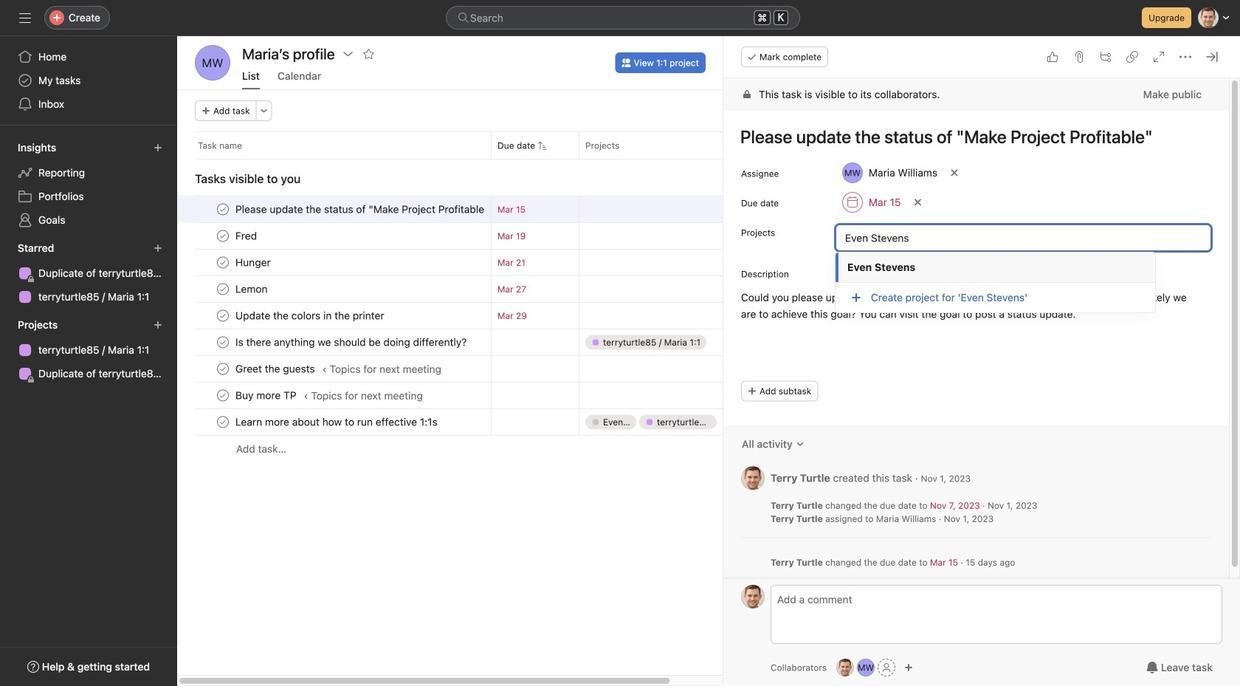 Task type: locate. For each thing, give the bounding box(es) containing it.
task name text field inside please update the status of "make project profitable" cell
[[233, 202, 485, 217]]

mark complete image inside fred cell
[[214, 227, 232, 245]]

2 task name text field from the top
[[233, 308, 389, 323]]

mark complete image inside please update the status of "make project profitable" cell
[[214, 201, 232, 218]]

mark complete image
[[214, 307, 232, 325], [214, 333, 232, 351], [214, 387, 232, 404]]

mark complete checkbox inside greet the guests 'cell'
[[214, 360, 232, 378]]

1 vertical spatial mark complete image
[[214, 333, 232, 351]]

mark complete checkbox for greet the guests 'cell'
[[214, 360, 232, 378]]

mark complete image inside lemon cell
[[214, 280, 232, 298]]

1 mark complete checkbox from the top
[[214, 201, 232, 218]]

task name text field for mark complete option inside learn more about how to run effective 1:1s cell
[[233, 415, 442, 429]]

mark complete image for task name text box inside lemon cell
[[214, 280, 232, 298]]

2 vertical spatial mark complete image
[[214, 387, 232, 404]]

mark complete checkbox for learn more about how to run effective 1:1s cell
[[214, 413, 232, 431]]

mark complete checkbox inside please update the status of "make project profitable" cell
[[214, 201, 232, 218]]

task name text field inside greet the guests 'cell'
[[233, 362, 320, 376]]

3 task name text field from the top
[[233, 255, 275, 270]]

3 mark complete image from the top
[[214, 387, 232, 404]]

mark complete checkbox inside learn more about how to run effective 1:1s cell
[[214, 413, 232, 431]]

Mark complete checkbox
[[214, 254, 232, 271], [214, 280, 232, 298], [214, 307, 232, 325], [214, 387, 232, 404]]

Add task to a project... text field
[[836, 225, 1212, 251]]

0 likes. click to like this task image
[[1047, 51, 1059, 63]]

main content
[[724, 78, 1230, 588]]

main content inside please update the status of "make project profitable" dialog
[[724, 78, 1230, 588]]

insights element
[[0, 134, 177, 235]]

Mark complete checkbox
[[214, 201, 232, 218], [214, 227, 232, 245], [214, 333, 232, 351], [214, 360, 232, 378], [214, 413, 232, 431]]

task name text field inside lemon cell
[[233, 282, 272, 297]]

Task name text field
[[233, 282, 272, 297], [233, 308, 389, 323], [233, 362, 320, 376], [233, 388, 301, 403]]

linked projects for fred cell
[[579, 222, 727, 250]]

0 vertical spatial mark complete image
[[214, 307, 232, 325]]

task name text field inside is there anything we should be doing differently? cell
[[233, 335, 471, 350]]

4 task name text field from the top
[[233, 335, 471, 350]]

task name text field inside buy more tp "cell"
[[233, 388, 301, 403]]

2 mark complete image from the top
[[214, 227, 232, 245]]

linked projects for lemon cell
[[579, 275, 727, 303]]

mark complete image inside is there anything we should be doing differently? cell
[[214, 333, 232, 351]]

1 mark complete image from the top
[[214, 307, 232, 325]]

Task name text field
[[233, 202, 485, 217], [233, 229, 262, 243], [233, 255, 275, 270], [233, 335, 471, 350], [233, 415, 442, 429]]

please update the status of "make project profitable" cell
[[177, 196, 491, 223]]

mark complete checkbox for lemon cell
[[214, 280, 232, 298]]

full screen image
[[1154, 51, 1165, 63]]

3 mark complete image from the top
[[214, 254, 232, 271]]

attachments: add a file to this task, please update the status of "make project profitable" image
[[1074, 51, 1086, 63]]

add items to starred image
[[154, 244, 162, 253]]

mark complete image for task name text field within learn more about how to run effective 1:1s cell
[[214, 413, 232, 431]]

Task Name text field
[[731, 120, 1212, 154]]

remove assignee image
[[951, 168, 959, 177]]

task name text field for mark complete option within fred cell
[[233, 229, 262, 243]]

linked projects for hunger cell
[[579, 249, 727, 276]]

1 mark complete image from the top
[[214, 201, 232, 218]]

1 task name text field from the top
[[233, 282, 272, 297]]

5 mark complete checkbox from the top
[[214, 413, 232, 431]]

mark complete checkbox inside buy more tp "cell"
[[214, 387, 232, 404]]

mark complete image inside the update the colors in the printer cell
[[214, 307, 232, 325]]

4 task name text field from the top
[[233, 388, 301, 403]]

4 mark complete checkbox from the top
[[214, 360, 232, 378]]

mark complete checkbox for fred cell
[[214, 227, 232, 245]]

linked projects for update the colors in the printer cell
[[579, 302, 727, 329]]

4 mark complete image from the top
[[214, 280, 232, 298]]

1 task name text field from the top
[[233, 202, 485, 217]]

3 mark complete checkbox from the top
[[214, 333, 232, 351]]

mark complete image for task name text box inside greet the guests 'cell'
[[214, 360, 232, 378]]

starred element
[[0, 235, 177, 312]]

mark complete image
[[214, 201, 232, 218], [214, 227, 232, 245], [214, 254, 232, 271], [214, 280, 232, 298], [214, 360, 232, 378], [214, 413, 232, 431]]

mark complete image inside buy more tp "cell"
[[214, 387, 232, 404]]

4 mark complete checkbox from the top
[[214, 387, 232, 404]]

add or remove collaborators image
[[858, 659, 875, 677], [905, 663, 914, 672]]

5 mark complete image from the top
[[214, 360, 232, 378]]

2 task name text field from the top
[[233, 229, 262, 243]]

2 mark complete image from the top
[[214, 333, 232, 351]]

mark complete checkbox inside lemon cell
[[214, 280, 232, 298]]

6 mark complete image from the top
[[214, 413, 232, 431]]

1 mark complete checkbox from the top
[[214, 254, 232, 271]]

0 horizontal spatial add or remove collaborators image
[[858, 659, 875, 677]]

2 mark complete checkbox from the top
[[214, 227, 232, 245]]

mark complete image for task name text box within the the update the colors in the printer cell
[[214, 307, 232, 325]]

Search tasks, projects, and more text field
[[446, 6, 801, 30]]

mark complete checkbox inside the update the colors in the printer cell
[[214, 307, 232, 325]]

mark complete checkbox inside hunger cell
[[214, 254, 232, 271]]

more actions for this task image
[[1180, 51, 1192, 63]]

task name text field inside learn more about how to run effective 1:1s cell
[[233, 415, 442, 429]]

please update the status of "make project profitable" dialog
[[724, 36, 1241, 686]]

mark complete image inside greet the guests 'cell'
[[214, 360, 232, 378]]

mark complete checkbox for the update the colors in the printer cell
[[214, 307, 232, 325]]

3 task name text field from the top
[[233, 362, 320, 376]]

new project or portfolio image
[[154, 321, 162, 329]]

row
[[177, 131, 781, 159], [195, 158, 762, 160], [177, 196, 781, 223], [177, 222, 781, 250], [177, 249, 781, 276], [177, 275, 781, 303], [177, 302, 781, 329], [177, 329, 781, 356], [177, 355, 781, 383], [177, 382, 781, 409], [177, 408, 781, 436], [177, 435, 781, 462]]

open user profile image
[[742, 466, 765, 490]]

None field
[[446, 6, 801, 30]]

5 task name text field from the top
[[233, 415, 442, 429]]

mark complete checkbox inside fred cell
[[214, 227, 232, 245]]

mark complete checkbox for buy more tp "cell"
[[214, 387, 232, 404]]

mark complete image inside learn more about how to run effective 1:1s cell
[[214, 413, 232, 431]]

tree grid
[[177, 196, 781, 462]]

linked projects for greet the guests cell
[[579, 355, 727, 383]]

fred cell
[[177, 222, 491, 250]]

2 mark complete checkbox from the top
[[214, 280, 232, 298]]

task name text field for mark complete option within the please update the status of "make project profitable" cell
[[233, 202, 485, 217]]

task name text field inside fred cell
[[233, 229, 262, 243]]

3 mark complete checkbox from the top
[[214, 307, 232, 325]]

task name text field inside the update the colors in the printer cell
[[233, 308, 389, 323]]

copy task link image
[[1127, 51, 1139, 63]]

mark complete image inside hunger cell
[[214, 254, 232, 271]]

mark complete checkbox inside is there anything we should be doing differently? cell
[[214, 333, 232, 351]]



Task type: vqa. For each thing, say whether or not it's contained in the screenshot.
List Item
no



Task type: describe. For each thing, give the bounding box(es) containing it.
mark complete checkbox for hunger cell
[[214, 254, 232, 271]]

add or remove collaborators image
[[837, 659, 855, 677]]

show options image
[[342, 48, 354, 60]]

all activity image
[[796, 440, 805, 449]]

mark complete image for task name text field in the fred cell
[[214, 227, 232, 245]]

linked projects for buy more tp cell
[[579, 382, 727, 409]]

task name text field for mark complete option inside the greet the guests 'cell'
[[233, 362, 320, 376]]

buy more tp cell
[[177, 382, 491, 409]]

add subtask image
[[1100, 51, 1112, 63]]

learn more about how to run effective 1:1s cell
[[177, 408, 491, 436]]

open user profile image
[[742, 585, 765, 609]]

task name text field for mark complete option in is there anything we should be doing differently? cell
[[233, 335, 471, 350]]

1 horizontal spatial add or remove collaborators image
[[905, 663, 914, 672]]

task name text field for mark complete checkbox within the lemon cell
[[233, 282, 272, 297]]

task name text field inside hunger cell
[[233, 255, 275, 270]]

task name text field for mark complete checkbox within the update the colors in the printer cell
[[233, 308, 389, 323]]

more actions image
[[260, 106, 269, 115]]

add to starred image
[[363, 48, 375, 60]]

mark complete image for task name text box within the buy more tp "cell"
[[214, 387, 232, 404]]

mark complete image for task name text field within please update the status of "make project profitable" cell
[[214, 201, 232, 218]]

update the colors in the printer cell
[[177, 302, 491, 329]]

is there anything we should be doing differently? cell
[[177, 329, 491, 356]]

task name text field for mark complete checkbox inside the buy more tp "cell"
[[233, 388, 301, 403]]

clear due date image
[[914, 198, 923, 207]]

global element
[[0, 36, 177, 125]]

mark complete checkbox for is there anything we should be doing differently? cell
[[214, 333, 232, 351]]

new insights image
[[154, 143, 162, 152]]

hide sidebar image
[[19, 12, 31, 24]]

mark complete image for task name text field in hunger cell
[[214, 254, 232, 271]]

lemon cell
[[177, 275, 491, 303]]

greet the guests cell
[[177, 355, 491, 383]]

hunger cell
[[177, 249, 491, 276]]

projects element
[[0, 312, 177, 388]]

mark complete checkbox for please update the status of "make project profitable" cell on the top left of page
[[214, 201, 232, 218]]

mark complete image for task name text field within is there anything we should be doing differently? cell
[[214, 333, 232, 351]]

close details image
[[1207, 51, 1219, 63]]



